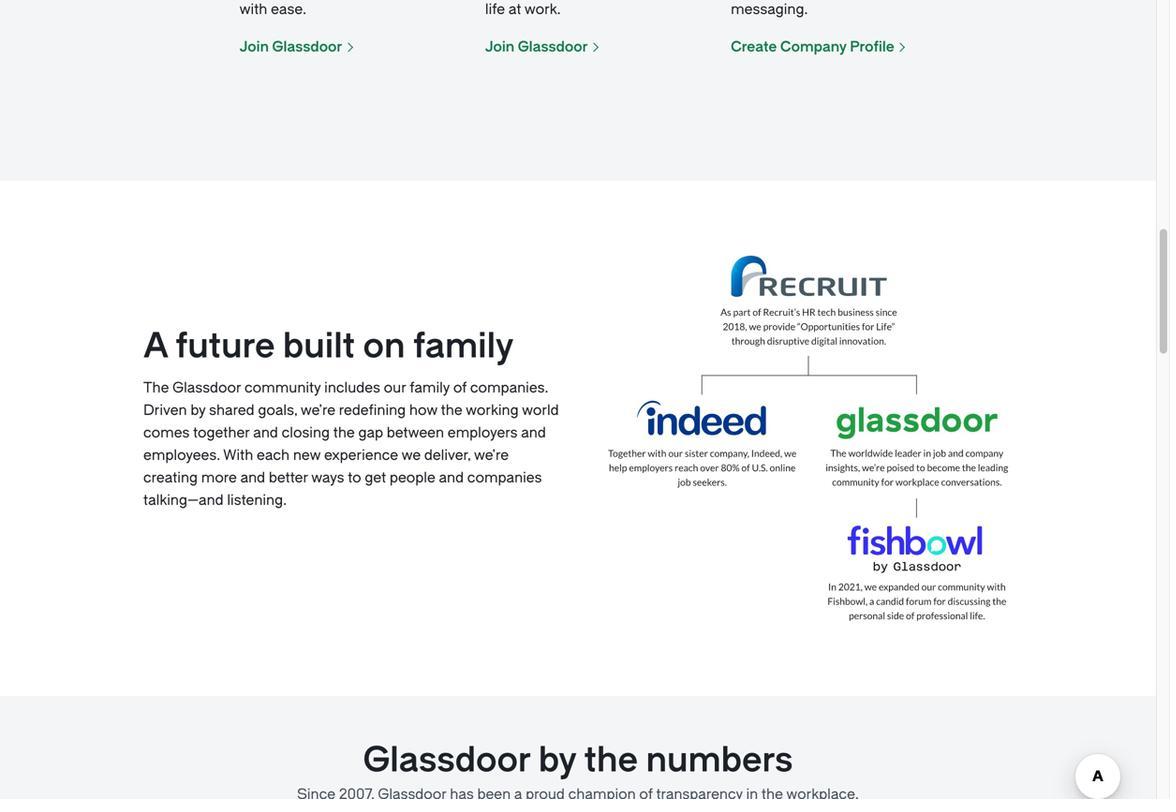 Task type: locate. For each thing, give the bounding box(es) containing it.
join glassdoor for 1st join glassdoor 'link' from the left
[[240, 39, 342, 55]]

1 horizontal spatial join glassdoor link
[[486, 39, 598, 55]]

1 vertical spatial we're
[[474, 447, 509, 464]]

employers
[[448, 425, 518, 442]]

people
[[390, 470, 436, 487]]

1 vertical spatial by
[[539, 741, 577, 781]]

the
[[441, 402, 463, 419], [334, 425, 355, 442], [585, 741, 638, 781]]

create company profile link
[[731, 39, 904, 55]]

we're down the employers
[[474, 447, 509, 464]]

0 horizontal spatial by
[[191, 402, 206, 419]]

1 join glassdoor from the left
[[240, 39, 342, 55]]

family up of
[[413, 327, 514, 367]]

join
[[240, 39, 269, 55], [486, 39, 515, 55]]

future
[[175, 327, 275, 367]]

1 horizontal spatial the
[[441, 402, 463, 419]]

by inside the glassdoor community includes our family of companies. driven by shared goals, we're redefining how the working world comes together and closing the gap between employers and employees. with each new experience we deliver, we're creating more and better ways to get people and companies talking—and listening.
[[191, 402, 206, 419]]

2 join glassdoor from the left
[[486, 39, 588, 55]]

1 vertical spatial family
[[410, 380, 450, 397]]

working
[[466, 402, 519, 419]]

with
[[223, 447, 253, 464]]

2 horizontal spatial the
[[585, 741, 638, 781]]

0 horizontal spatial we're
[[301, 402, 336, 419]]

a future built on family
[[143, 327, 514, 367]]

by
[[191, 402, 206, 419], [539, 741, 577, 781]]

family inside the glassdoor community includes our family of companies. driven by shared goals, we're redefining how the working world comes together and closing the gap between employers and employees. with each new experience we deliver, we're creating more and better ways to get people and companies talking—and listening.
[[410, 380, 450, 397]]

employees.
[[143, 447, 220, 464]]

listening.
[[227, 492, 287, 509]]

0 horizontal spatial the
[[334, 425, 355, 442]]

glassdoor
[[272, 39, 342, 55], [518, 39, 588, 55], [173, 380, 241, 397], [363, 741, 531, 781]]

1 horizontal spatial join
[[486, 39, 515, 55]]

ways
[[311, 470, 345, 487]]

join glassdoor
[[240, 39, 342, 55], [486, 39, 588, 55]]

company
[[781, 39, 847, 55]]

how
[[410, 402, 438, 419]]

create
[[731, 39, 778, 55]]

join glassdoor link
[[240, 39, 352, 55], [486, 39, 598, 55]]

glassdoor by the numbers
[[363, 741, 794, 781]]

experience
[[324, 447, 399, 464]]

0 horizontal spatial join glassdoor link
[[240, 39, 352, 55]]

0 horizontal spatial join
[[240, 39, 269, 55]]

built
[[283, 327, 355, 367]]

we're up closing
[[301, 402, 336, 419]]

shared
[[209, 402, 255, 419]]

on
[[363, 327, 405, 367]]

and
[[253, 425, 278, 442], [521, 425, 546, 442], [241, 470, 265, 487], [439, 470, 464, 487]]

closing
[[282, 425, 330, 442]]

the glassdoor community includes our family of companies. driven by shared goals, we're redefining how the working world comes together and closing the gap between employers and employees. with each new experience we deliver, we're creating more and better ways to get people and companies talking—and listening.
[[143, 380, 559, 509]]

0 horizontal spatial join glassdoor
[[240, 39, 342, 55]]

family up how
[[410, 380, 450, 397]]

new
[[293, 447, 321, 464]]

talking—and
[[143, 492, 224, 509]]

1 horizontal spatial join glassdoor
[[486, 39, 588, 55]]

gap
[[359, 425, 384, 442]]

between
[[387, 425, 444, 442]]

0 vertical spatial we're
[[301, 402, 336, 419]]

1 join glassdoor link from the left
[[240, 39, 352, 55]]

1 horizontal spatial we're
[[474, 447, 509, 464]]

glassdoor inside the glassdoor community includes our family of companies. driven by shared goals, we're redefining how the working world comes together and closing the gap between employers and employees. with each new experience we deliver, we're creating more and better ways to get people and companies talking—and listening.
[[173, 380, 241, 397]]

includes
[[325, 380, 381, 397]]

we're
[[301, 402, 336, 419], [474, 447, 509, 464]]

creating
[[143, 470, 198, 487]]

and up each
[[253, 425, 278, 442]]

and down deliver,
[[439, 470, 464, 487]]

0 vertical spatial by
[[191, 402, 206, 419]]

family
[[413, 327, 514, 367], [410, 380, 450, 397]]

comes
[[143, 425, 190, 442]]



Task type: describe. For each thing, give the bounding box(es) containing it.
driven
[[143, 402, 187, 419]]

each
[[257, 447, 290, 464]]

community
[[245, 380, 321, 397]]

and down the world
[[521, 425, 546, 442]]

numbers
[[646, 741, 794, 781]]

get
[[365, 470, 386, 487]]

2 join from the left
[[486, 39, 515, 55]]

2 join glassdoor link from the left
[[486, 39, 598, 55]]

create company profile
[[731, 39, 895, 55]]

we
[[402, 447, 421, 464]]

better
[[269, 470, 308, 487]]

our
[[384, 380, 406, 397]]

more
[[201, 470, 237, 487]]

world
[[522, 402, 559, 419]]

2 vertical spatial the
[[585, 741, 638, 781]]

the
[[143, 380, 169, 397]]

companies
[[468, 470, 542, 487]]

join glassdoor for first join glassdoor 'link' from right
[[486, 39, 588, 55]]

and up listening.
[[241, 470, 265, 487]]

1 join from the left
[[240, 39, 269, 55]]

to
[[348, 470, 362, 487]]

deliver,
[[425, 447, 471, 464]]

companies.
[[470, 380, 549, 397]]

0 vertical spatial family
[[413, 327, 514, 367]]

redefining
[[339, 402, 406, 419]]

goals,
[[258, 402, 298, 419]]

of
[[454, 380, 467, 397]]

together
[[193, 425, 250, 442]]

profile
[[851, 39, 895, 55]]

0 vertical spatial the
[[441, 402, 463, 419]]

1 vertical spatial the
[[334, 425, 355, 442]]

a
[[143, 327, 168, 367]]

1 horizontal spatial by
[[539, 741, 577, 781]]



Task type: vqa. For each thing, say whether or not it's contained in the screenshot.
Shared
yes



